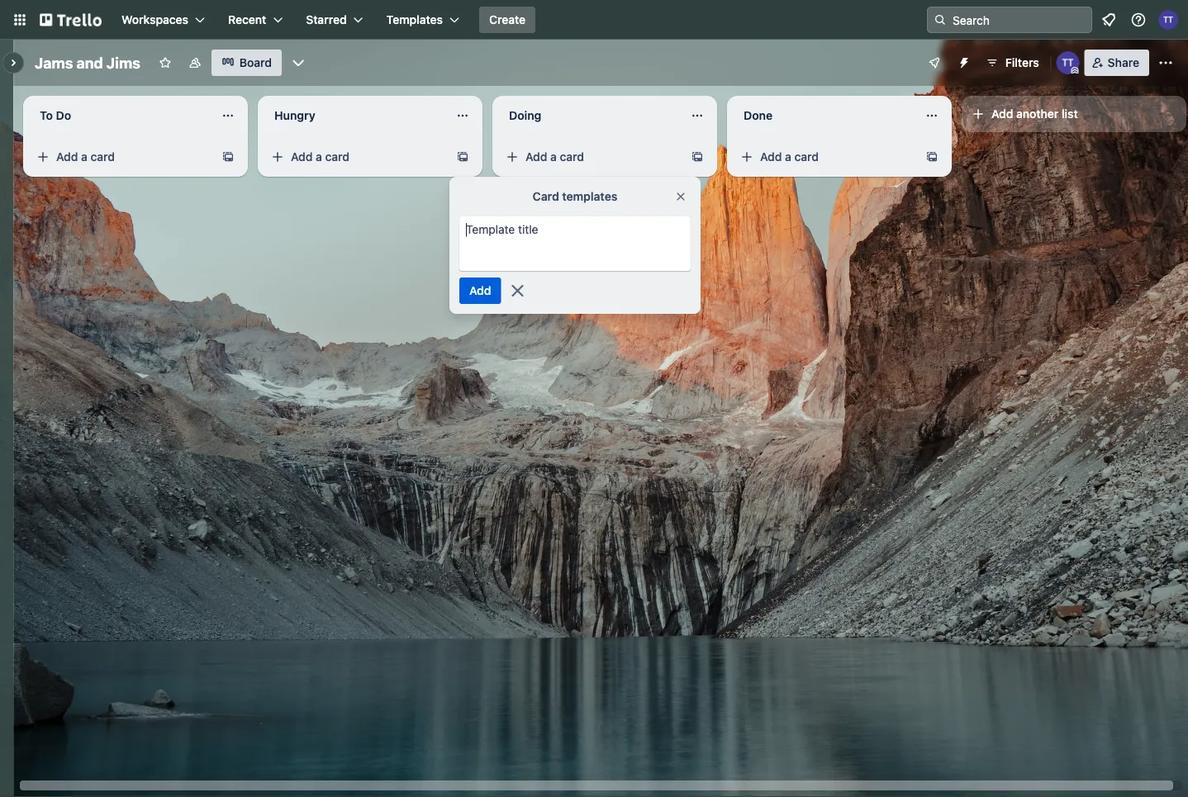 Task type: describe. For each thing, give the bounding box(es) containing it.
do
[[56, 109, 71, 122]]

add a card for hungry
[[291, 150, 350, 164]]

workspace visible image
[[188, 56, 202, 69]]

board
[[240, 56, 272, 69]]

switch to… image
[[12, 12, 28, 28]]

add for to do
[[56, 150, 78, 164]]

jams and jims
[[35, 54, 140, 72]]

to
[[40, 109, 53, 122]]

starred button
[[296, 7, 373, 33]]

add button
[[460, 278, 501, 304]]

create from template… image for doing
[[691, 150, 704, 164]]

0 notifications image
[[1100, 10, 1119, 30]]

recent
[[228, 13, 266, 26]]

templates
[[562, 190, 618, 203]]

filters
[[1006, 56, 1040, 69]]

create from template… image for done
[[926, 150, 939, 164]]

star or unstar board image
[[159, 56, 172, 69]]

share button
[[1085, 50, 1150, 76]]

filters button
[[981, 50, 1045, 76]]

another
[[1017, 107, 1059, 121]]

add for hungry
[[291, 150, 313, 164]]

a for done
[[786, 150, 792, 164]]

templates
[[387, 13, 443, 26]]

jams
[[35, 54, 73, 72]]

add a card for done
[[761, 150, 819, 164]]

add a card button for hungry
[[265, 144, 450, 170]]

workspaces
[[122, 13, 189, 26]]

Template title text field
[[466, 222, 685, 266]]

add a card for doing
[[526, 150, 585, 164]]

a for doing
[[551, 150, 557, 164]]

automation image
[[951, 50, 975, 73]]

customize views image
[[290, 55, 307, 71]]

add another list
[[992, 107, 1079, 121]]

card for to do
[[91, 150, 115, 164]]

list
[[1062, 107, 1079, 121]]

a for hungry
[[316, 150, 322, 164]]

add a card for to do
[[56, 150, 115, 164]]



Task type: locate. For each thing, give the bounding box(es) containing it.
create from template… image
[[222, 150, 235, 164], [456, 150, 470, 164], [691, 150, 704, 164], [926, 150, 939, 164]]

close popover image
[[675, 190, 688, 203]]

this member is an admin of this board. image
[[1072, 67, 1079, 74]]

a
[[81, 150, 88, 164], [316, 150, 322, 164], [551, 150, 557, 164], [786, 150, 792, 164]]

4 add a card button from the left
[[734, 144, 919, 170]]

workspaces button
[[112, 7, 215, 33]]

2 a from the left
[[316, 150, 322, 164]]

add a card button down to do text box
[[30, 144, 215, 170]]

card up "card templates"
[[560, 150, 585, 164]]

add a card button down done text field
[[734, 144, 919, 170]]

add a card button for doing
[[499, 144, 685, 170]]

card templates
[[533, 190, 618, 203]]

card
[[91, 150, 115, 164], [325, 150, 350, 164], [560, 150, 585, 164], [795, 150, 819, 164]]

jims
[[107, 54, 140, 72]]

open information menu image
[[1131, 12, 1148, 28]]

2 card from the left
[[325, 150, 350, 164]]

a for to do
[[81, 150, 88, 164]]

to do
[[40, 109, 71, 122]]

doing
[[509, 109, 542, 122]]

add another list button
[[962, 96, 1187, 132]]

add a card down 'hungry'
[[291, 150, 350, 164]]

4 create from template… image from the left
[[926, 150, 939, 164]]

add a card button for to do
[[30, 144, 215, 170]]

Doing text field
[[499, 103, 681, 129]]

3 create from template… image from the left
[[691, 150, 704, 164]]

starred
[[306, 13, 347, 26]]

add a card button up templates
[[499, 144, 685, 170]]

hungry
[[274, 109, 316, 122]]

add for doing
[[526, 150, 548, 164]]

card down to do text box
[[91, 150, 115, 164]]

2 add a card button from the left
[[265, 144, 450, 170]]

1 add a card from the left
[[56, 150, 115, 164]]

card down hungry text box
[[325, 150, 350, 164]]

done
[[744, 109, 773, 122]]

3 add a card button from the left
[[499, 144, 685, 170]]

card
[[533, 190, 560, 203]]

Search field
[[947, 7, 1092, 32]]

Hungry text field
[[265, 103, 446, 129]]

To Do text field
[[30, 103, 212, 129]]

4 add a card from the left
[[761, 150, 819, 164]]

create button
[[480, 7, 536, 33]]

a down to do text box
[[81, 150, 88, 164]]

3 card from the left
[[560, 150, 585, 164]]

templates button
[[377, 7, 470, 33]]

4 card from the left
[[795, 150, 819, 164]]

a down done text field
[[786, 150, 792, 164]]

3 a from the left
[[551, 150, 557, 164]]

a down hungry text box
[[316, 150, 322, 164]]

a up card
[[551, 150, 557, 164]]

add a card up card
[[526, 150, 585, 164]]

add a card
[[56, 150, 115, 164], [291, 150, 350, 164], [526, 150, 585, 164], [761, 150, 819, 164]]

1 create from template… image from the left
[[222, 150, 235, 164]]

primary element
[[0, 0, 1189, 40]]

card down done text field
[[795, 150, 819, 164]]

card for hungry
[[325, 150, 350, 164]]

board link
[[212, 50, 282, 76]]

3 add a card from the left
[[526, 150, 585, 164]]

show menu image
[[1158, 55, 1175, 71]]

share
[[1108, 56, 1140, 69]]

create from template… image for to do
[[222, 150, 235, 164]]

add a card down do
[[56, 150, 115, 164]]

add a card button
[[30, 144, 215, 170], [265, 144, 450, 170], [499, 144, 685, 170], [734, 144, 919, 170]]

1 a from the left
[[81, 150, 88, 164]]

add
[[992, 107, 1014, 121], [56, 150, 78, 164], [291, 150, 313, 164], [526, 150, 548, 164], [761, 150, 782, 164], [470, 284, 491, 298]]

4 a from the left
[[786, 150, 792, 164]]

recent button
[[218, 7, 293, 33]]

search image
[[934, 13, 947, 26]]

back to home image
[[40, 7, 102, 33]]

create
[[489, 13, 526, 26]]

add a card button down hungry text box
[[265, 144, 450, 170]]

2 add a card from the left
[[291, 150, 350, 164]]

2 create from template… image from the left
[[456, 150, 470, 164]]

add a card down the done
[[761, 150, 819, 164]]

card for done
[[795, 150, 819, 164]]

add a card button for done
[[734, 144, 919, 170]]

1 add a card button from the left
[[30, 144, 215, 170]]

and
[[76, 54, 103, 72]]

terry turtle (terryturtle) image
[[1159, 10, 1179, 30]]

card for doing
[[560, 150, 585, 164]]

terry turtle (terryturtle) image
[[1057, 51, 1080, 74]]

Board name text field
[[26, 50, 149, 76]]

create from template… image for hungry
[[456, 150, 470, 164]]

1 card from the left
[[91, 150, 115, 164]]

Done text field
[[734, 103, 916, 129]]

power ups image
[[928, 56, 941, 69]]

add for done
[[761, 150, 782, 164]]



Task type: vqa. For each thing, say whether or not it's contained in the screenshot.
left Power-
no



